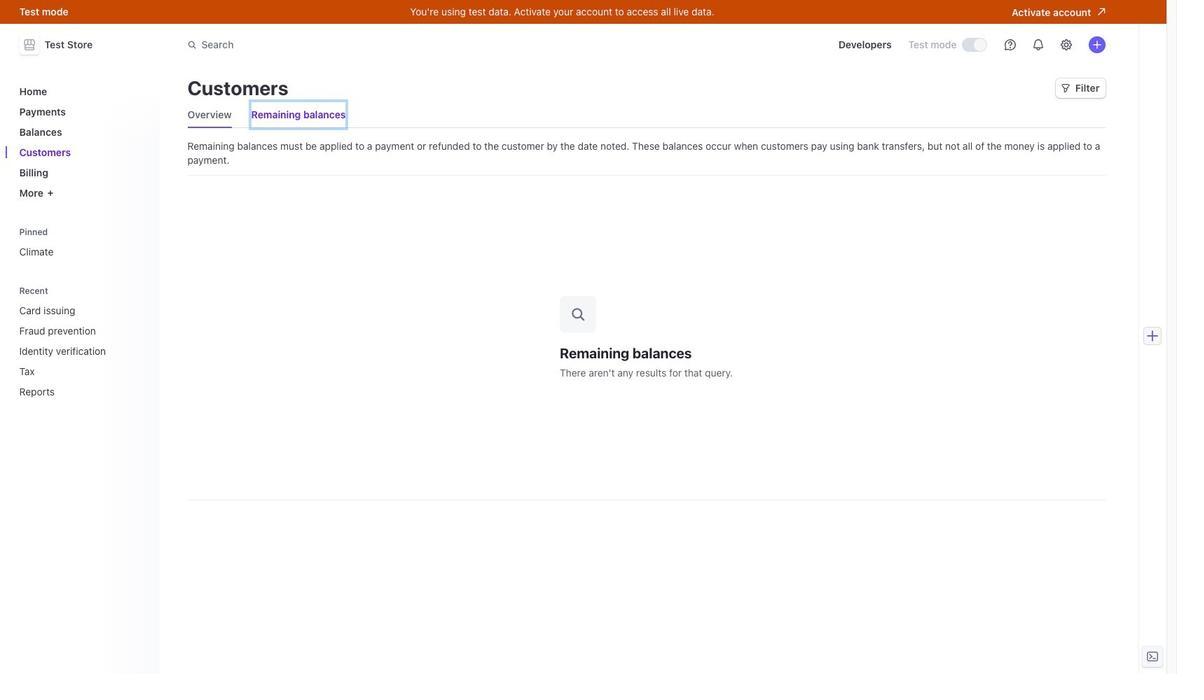 Task type: vqa. For each thing, say whether or not it's contained in the screenshot.
Recent element
yes



Task type: describe. For each thing, give the bounding box(es) containing it.
Test mode checkbox
[[963, 39, 986, 51]]

1 recent element from the top
[[14, 286, 151, 404]]

help image
[[1005, 39, 1016, 50]]

2 recent element from the top
[[14, 299, 151, 404]]

core navigation links element
[[14, 80, 151, 205]]



Task type: locate. For each thing, give the bounding box(es) containing it.
settings image
[[1061, 39, 1072, 50]]

Search text field
[[179, 32, 574, 58]]

tab list
[[187, 102, 1106, 128]]

notifications image
[[1033, 39, 1044, 50]]

pinned element
[[14, 227, 151, 264]]

svg image
[[1062, 84, 1070, 93]]

None search field
[[179, 32, 574, 58]]

recent element
[[14, 286, 151, 404], [14, 299, 151, 404]]



